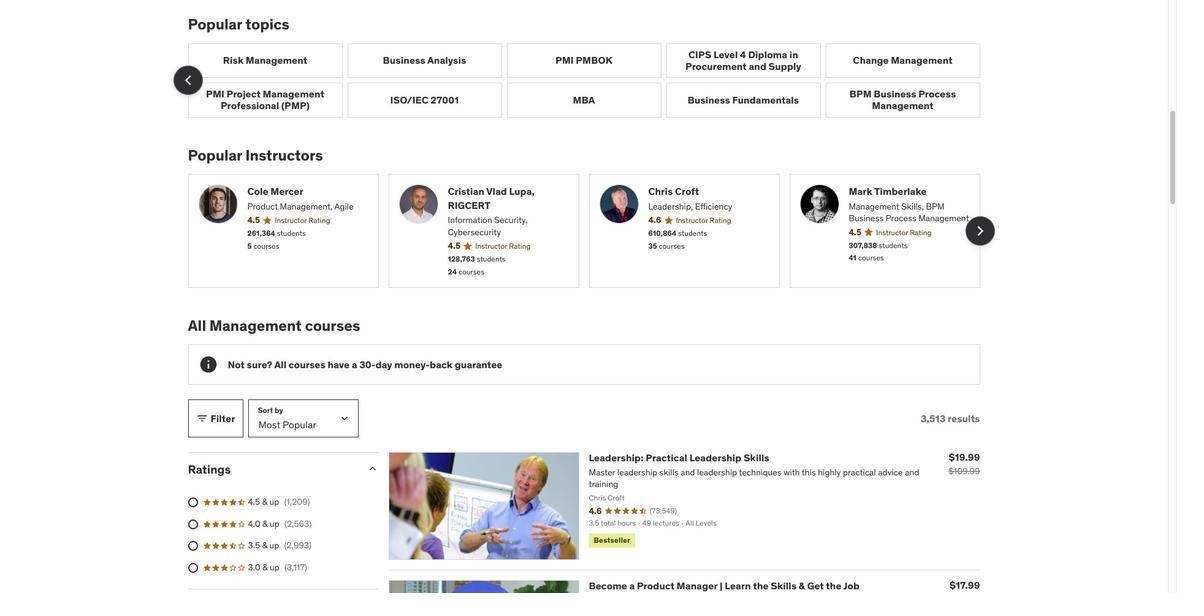 Task type: locate. For each thing, give the bounding box(es) containing it.
instructor rating down efficiency
[[676, 216, 731, 225]]

management down risk management link
[[263, 88, 324, 100]]

rating down skills,
[[910, 228, 932, 237]]

1 vertical spatial product
[[637, 580, 675, 592]]

instructor rating for efficiency
[[676, 216, 731, 225]]

4.5 & up (1,209)
[[248, 497, 310, 508]]

bpm business process management
[[850, 88, 956, 112]]

0 horizontal spatial all
[[188, 316, 206, 335]]

0 horizontal spatial bpm
[[850, 88, 872, 100]]

4.0 & up (2,563)
[[248, 519, 312, 530]]

0 horizontal spatial product
[[247, 201, 278, 212]]

4.5 up 128,763
[[448, 241, 461, 252]]

instructors
[[245, 146, 323, 165]]

process inside bpm business process management
[[919, 88, 956, 100]]

management
[[246, 54, 307, 66], [891, 54, 953, 66], [263, 88, 324, 100], [872, 100, 934, 112], [849, 201, 899, 212], [919, 213, 969, 224], [209, 316, 302, 335]]

students inside 307,838 students 41 courses
[[879, 241, 908, 250]]

27001
[[431, 94, 459, 106]]

carousel element
[[173, 43, 980, 117], [188, 174, 995, 288]]

0 vertical spatial pmi
[[555, 54, 574, 66]]

0 vertical spatial small image
[[196, 413, 208, 425]]

instructor
[[275, 216, 307, 225], [676, 216, 708, 225], [876, 228, 908, 237], [475, 242, 507, 251]]

0 vertical spatial popular
[[188, 15, 242, 34]]

product
[[247, 201, 278, 212], [637, 580, 675, 592]]

courses inside 261,364 students 5 courses
[[253, 242, 279, 251]]

management down "mark"
[[849, 201, 899, 212]]

the left job
[[826, 580, 842, 592]]

1 horizontal spatial bpm
[[926, 201, 945, 212]]

diploma
[[748, 48, 787, 61]]

pmi inside pmi project management professional (pmp)
[[206, 88, 224, 100]]

4.5 for cole mercer
[[247, 215, 260, 226]]

skills left get at bottom
[[771, 580, 797, 592]]

bpm down change
[[850, 88, 872, 100]]

2 the from the left
[[826, 580, 842, 592]]

rating down security,
[[509, 242, 531, 251]]

courses down 610,864
[[659, 242, 685, 251]]

0 horizontal spatial the
[[753, 580, 769, 592]]

4.5 up 307,838
[[849, 227, 862, 238]]

$109.99
[[949, 466, 980, 477]]

popular for popular topics
[[188, 15, 242, 34]]

instructor for efficiency
[[676, 216, 708, 225]]

24
[[448, 267, 457, 276]]

courses down 261,364
[[253, 242, 279, 251]]

business up 307,838
[[849, 213, 884, 224]]

1 horizontal spatial pmi
[[555, 54, 574, 66]]

small image
[[196, 413, 208, 425], [366, 463, 379, 475]]

lupa,
[[509, 185, 535, 198]]

all
[[188, 316, 206, 335], [274, 359, 286, 371]]

& for 4.5
[[262, 497, 267, 508]]

0 vertical spatial product
[[247, 201, 278, 212]]

product left manager
[[637, 580, 675, 592]]

0 horizontal spatial process
[[886, 213, 917, 224]]

croft
[[675, 185, 699, 198]]

carousel element containing cole mercer
[[188, 174, 995, 288]]

pmi inside pmi pmbok link
[[555, 54, 574, 66]]

change management
[[853, 54, 953, 66]]

business fundamentals
[[688, 94, 799, 106]]

previous image
[[178, 71, 198, 90]]

bpm right skills,
[[926, 201, 945, 212]]

business
[[383, 54, 425, 66], [874, 88, 916, 100], [688, 94, 730, 106], [849, 213, 884, 224]]

& right 3.5
[[262, 540, 267, 551]]

1 horizontal spatial small image
[[366, 463, 379, 475]]

popular instructors
[[188, 146, 323, 165]]

1 horizontal spatial the
[[826, 580, 842, 592]]

instructor rating down the management,
[[275, 216, 330, 225]]

instructor for management,
[[275, 216, 307, 225]]

1 horizontal spatial skills
[[771, 580, 797, 592]]

process inside mark timberlake management skills, bpm business process management
[[886, 213, 917, 224]]

cybersecurity
[[448, 227, 501, 238]]

learn
[[725, 580, 751, 592]]

management up 'sure?'
[[209, 316, 302, 335]]

students for skills,
[[879, 241, 908, 250]]

cole
[[247, 185, 268, 198]]

rating for rigcert
[[509, 242, 531, 251]]

and
[[749, 60, 766, 72]]

fundamentals
[[732, 94, 799, 106]]

0 vertical spatial carousel element
[[173, 43, 980, 117]]

mark
[[849, 185, 872, 198]]

guarantee
[[455, 359, 502, 371]]

all management courses
[[188, 316, 360, 335]]

0 vertical spatial process
[[919, 88, 956, 100]]

0 horizontal spatial pmi
[[206, 88, 224, 100]]

rating down the management,
[[309, 216, 330, 225]]

1 vertical spatial bpm
[[926, 201, 945, 212]]

the right learn at the right of page
[[753, 580, 769, 592]]

307,838
[[849, 241, 877, 250]]

security,
[[494, 215, 528, 226]]

pmi for pmi project management professional (pmp)
[[206, 88, 224, 100]]

& up 4.0 & up (2,563)
[[262, 497, 267, 508]]

a left 30-
[[352, 359, 357, 371]]

ratings button
[[188, 463, 357, 477]]

1 vertical spatial small image
[[366, 463, 379, 475]]

students inside 610,864 students 35 courses
[[678, 229, 707, 238]]

pmi left pmbok
[[555, 54, 574, 66]]

money-
[[394, 359, 430, 371]]

business down change management link
[[874, 88, 916, 100]]

0 horizontal spatial small image
[[196, 413, 208, 425]]

courses for all
[[289, 359, 325, 371]]

become
[[589, 580, 627, 592]]

bpm business process management link
[[826, 83, 980, 117]]

courses
[[253, 242, 279, 251], [659, 242, 685, 251], [858, 254, 884, 263], [459, 267, 484, 276], [305, 316, 360, 335], [289, 359, 325, 371]]

3,513 results status
[[921, 413, 980, 425]]

process down change management link
[[919, 88, 956, 100]]

courses left have at the bottom of the page
[[289, 359, 325, 371]]

sure?
[[247, 359, 272, 371]]

students inside 128,763 students 24 courses
[[477, 254, 506, 264]]

chris croft leadership, efficiency
[[648, 185, 732, 212]]

instructor down the management,
[[275, 216, 307, 225]]

change management link
[[826, 43, 980, 78]]

skills
[[744, 452, 769, 464], [771, 580, 797, 592]]

a
[[352, 359, 357, 371], [629, 580, 635, 592]]

up right 3.0
[[270, 562, 280, 573]]

up right 3.5
[[269, 540, 279, 551]]

1 horizontal spatial a
[[629, 580, 635, 592]]

practical
[[646, 452, 687, 464]]

ratings
[[188, 463, 231, 477]]

popular instructors element
[[188, 146, 995, 288]]

pmi pmbok
[[555, 54, 613, 66]]

4.5 up 261,364
[[247, 215, 260, 226]]

not sure? all courses have a 30-day money-back guarantee
[[228, 359, 502, 371]]

filter button
[[188, 400, 243, 438]]

have
[[328, 359, 350, 371]]

students right 261,364
[[277, 229, 306, 238]]

& for 4.0
[[262, 519, 268, 530]]

instructor rating down skills,
[[876, 228, 932, 237]]

business up iso/iec
[[383, 54, 425, 66]]

instructor for rigcert
[[475, 242, 507, 251]]

up
[[269, 497, 279, 508], [270, 519, 280, 530], [269, 540, 279, 551], [270, 562, 280, 573]]

1 vertical spatial carousel element
[[188, 174, 995, 288]]

instructor rating for management,
[[275, 216, 330, 225]]

instructor rating down security,
[[475, 242, 531, 251]]

carousel element for popular topics
[[173, 43, 980, 117]]

1 vertical spatial popular
[[188, 146, 242, 165]]

1 popular from the top
[[188, 15, 242, 34]]

courses up have at the bottom of the page
[[305, 316, 360, 335]]

skills right leadership
[[744, 452, 769, 464]]

4.5 for mark timberlake
[[849, 227, 862, 238]]

rating down efficiency
[[710, 216, 731, 225]]

popular up "risk"
[[188, 15, 242, 34]]

courses down 307,838
[[858, 254, 884, 263]]

instructor down chris croft leadership, efficiency
[[676, 216, 708, 225]]

courses down 128,763
[[459, 267, 484, 276]]

1 vertical spatial process
[[886, 213, 917, 224]]

management,
[[280, 201, 333, 212]]

students for efficiency
[[678, 229, 707, 238]]

128,763 students 24 courses
[[448, 254, 506, 276]]

1 horizontal spatial process
[[919, 88, 956, 100]]

business inside mark timberlake management skills, bpm business process management
[[849, 213, 884, 224]]

(pmp)
[[281, 100, 310, 112]]

courses inside 128,763 students 24 courses
[[459, 267, 484, 276]]

popular
[[188, 15, 242, 34], [188, 146, 242, 165]]

mba
[[573, 94, 595, 106]]

risk management
[[223, 54, 307, 66]]

128,763
[[448, 254, 475, 264]]

rating
[[309, 216, 330, 225], [710, 216, 731, 225], [910, 228, 932, 237], [509, 242, 531, 251]]

&
[[262, 497, 267, 508], [262, 519, 268, 530], [262, 540, 267, 551], [262, 562, 268, 573], [799, 580, 805, 592]]

instructor rating
[[275, 216, 330, 225], [676, 216, 731, 225], [876, 228, 932, 237], [475, 242, 531, 251]]

bpm inside mark timberlake management skills, bpm business process management
[[926, 201, 945, 212]]

up up 4.0 & up (2,563)
[[269, 497, 279, 508]]

1 horizontal spatial product
[[637, 580, 675, 592]]

students right 307,838
[[879, 241, 908, 250]]

students right 610,864
[[678, 229, 707, 238]]

students
[[277, 229, 306, 238], [678, 229, 707, 238], [879, 241, 908, 250], [477, 254, 506, 264]]

pmi left project at the top
[[206, 88, 224, 100]]

$17.99
[[950, 580, 980, 592]]

261,364
[[247, 229, 275, 238]]

courses for 5
[[253, 242, 279, 251]]

courses inside 307,838 students 41 courses
[[858, 254, 884, 263]]

mba link
[[507, 83, 661, 117]]

& for 3.5
[[262, 540, 267, 551]]

1 horizontal spatial all
[[274, 359, 286, 371]]

0 vertical spatial bpm
[[850, 88, 872, 100]]

1 vertical spatial all
[[274, 359, 286, 371]]

instructor up 307,838 students 41 courses
[[876, 228, 908, 237]]

& right 3.0
[[262, 562, 268, 573]]

carousel element containing cips level 4 diploma in procurement and supply
[[173, 43, 980, 117]]

up for 4.5 & up
[[269, 497, 279, 508]]

popular down the 'professional'
[[188, 146, 242, 165]]

mercer
[[271, 185, 303, 198]]

cips level 4 diploma in procurement and supply
[[685, 48, 801, 72]]

3.5
[[248, 540, 260, 551]]

students inside 261,364 students 5 courses
[[277, 229, 306, 238]]

0 vertical spatial a
[[352, 359, 357, 371]]

small image inside filter button
[[196, 413, 208, 425]]

courses inside 610,864 students 35 courses
[[659, 242, 685, 251]]

product down cole
[[247, 201, 278, 212]]

2 popular from the top
[[188, 146, 242, 165]]

30-
[[359, 359, 375, 371]]

a right become
[[629, 580, 635, 592]]

& right 4.0
[[262, 519, 268, 530]]

students right 128,763
[[477, 254, 506, 264]]

product for mercer
[[247, 201, 278, 212]]

1 vertical spatial skills
[[771, 580, 797, 592]]

process down skills,
[[886, 213, 917, 224]]

product inside cole mercer product management, agile
[[247, 201, 278, 212]]

management down change management link
[[872, 100, 934, 112]]

1 vertical spatial pmi
[[206, 88, 224, 100]]

|
[[720, 580, 723, 592]]

0 vertical spatial all
[[188, 316, 206, 335]]

instructor down cybersecurity
[[475, 242, 507, 251]]

0 vertical spatial skills
[[744, 452, 769, 464]]

up right 4.0
[[270, 519, 280, 530]]

courses for 41
[[858, 254, 884, 263]]

business inside bpm business process management
[[874, 88, 916, 100]]



Task type: describe. For each thing, give the bounding box(es) containing it.
not
[[228, 359, 245, 371]]

instructor rating for skills,
[[876, 228, 932, 237]]

leadership
[[690, 452, 741, 464]]

business fundamentals link
[[666, 83, 821, 117]]

cole mercer link
[[247, 185, 368, 198]]

product for a
[[637, 580, 675, 592]]

chris croft link
[[648, 185, 769, 198]]

filter
[[211, 413, 235, 425]]

261,364 students 5 courses
[[247, 229, 306, 251]]

pmbok
[[576, 54, 613, 66]]

iso/iec
[[390, 94, 428, 106]]

$19.99 $109.99
[[949, 452, 980, 477]]

pmi pmbok link
[[507, 43, 661, 78]]

4
[[740, 48, 746, 61]]

pmi for pmi pmbok
[[555, 54, 574, 66]]

risk management link
[[188, 43, 342, 78]]

instructor rating for rigcert
[[475, 242, 531, 251]]

leadership: practical leadership skills link
[[589, 452, 769, 464]]

(3,117)
[[284, 562, 307, 573]]

$19.99
[[949, 452, 980, 464]]

cole mercer product management, agile
[[247, 185, 354, 212]]

pmi project management professional (pmp)
[[206, 88, 324, 112]]

chris
[[648, 185, 673, 198]]

management up bpm business process management
[[891, 54, 953, 66]]

cips level 4 diploma in procurement and supply link
[[666, 43, 821, 78]]

4.6
[[648, 215, 661, 226]]

cips
[[689, 48, 712, 61]]

information
[[448, 215, 492, 226]]

cristian
[[448, 185, 484, 198]]

management down skills,
[[919, 213, 969, 224]]

day
[[375, 359, 392, 371]]

agile
[[334, 201, 354, 212]]

become a product manager | learn the skills & get the job
[[589, 580, 860, 592]]

1 the from the left
[[753, 580, 769, 592]]

up for 3.0 & up
[[270, 562, 280, 573]]

business down procurement
[[688, 94, 730, 106]]

41
[[849, 254, 857, 263]]

cristian vlad lupa, rigcert link
[[448, 185, 569, 212]]

management inside bpm business process management
[[872, 100, 934, 112]]

procurement
[[685, 60, 747, 72]]

& left get at bottom
[[799, 580, 805, 592]]

level
[[714, 48, 738, 61]]

project
[[227, 88, 261, 100]]

carousel element for popular instructors
[[188, 174, 995, 288]]

pmi project management professional (pmp) link
[[188, 83, 342, 117]]

3,513 results
[[921, 413, 980, 425]]

610,864
[[648, 229, 676, 238]]

analysis
[[427, 54, 466, 66]]

students for management,
[[277, 229, 306, 238]]

leadership: practical leadership skills
[[589, 452, 769, 464]]

iso/iec 27001
[[390, 94, 459, 106]]

up for 4.0 & up
[[270, 519, 280, 530]]

popular for popular instructors
[[188, 146, 242, 165]]

vlad
[[486, 185, 507, 198]]

(2,993)
[[284, 540, 311, 551]]

instructor for skills,
[[876, 228, 908, 237]]

3.0 & up (3,117)
[[248, 562, 307, 573]]

supply
[[769, 60, 801, 72]]

results
[[948, 413, 980, 425]]

& for 3.0
[[262, 562, 268, 573]]

iso/iec 27001 link
[[347, 83, 502, 117]]

4.0
[[248, 519, 260, 530]]

up for 3.5 & up
[[269, 540, 279, 551]]

3.5 & up (2,993)
[[248, 540, 311, 551]]

students for rigcert
[[477, 254, 506, 264]]

leadership:
[[589, 452, 644, 464]]

risk
[[223, 54, 244, 66]]

manager
[[677, 580, 718, 592]]

leadership,
[[648, 201, 693, 212]]

(2,563)
[[284, 519, 312, 530]]

cristian vlad lupa, rigcert information security, cybersecurity
[[448, 185, 535, 238]]

0 horizontal spatial skills
[[744, 452, 769, 464]]

0 horizontal spatial a
[[352, 359, 357, 371]]

courses for 24
[[459, 267, 484, 276]]

courses for 35
[[659, 242, 685, 251]]

business analysis link
[[347, 43, 502, 78]]

4.5 for cristian vlad lupa, rigcert
[[448, 241, 461, 252]]

management down topics
[[246, 54, 307, 66]]

35
[[648, 242, 657, 251]]

3.0
[[248, 562, 260, 573]]

efficiency
[[695, 201, 732, 212]]

4.5 up 4.0
[[248, 497, 260, 508]]

back
[[430, 359, 453, 371]]

rating for management,
[[309, 216, 330, 225]]

management inside pmi project management professional (pmp)
[[263, 88, 324, 100]]

bpm inside bpm business process management
[[850, 88, 872, 100]]

mark timberlake link
[[849, 185, 970, 198]]

professional
[[221, 100, 279, 112]]

rating for skills,
[[910, 228, 932, 237]]

skills,
[[902, 201, 924, 212]]

(1,209)
[[284, 497, 310, 508]]

307,838 students 41 courses
[[849, 241, 908, 263]]

next image
[[970, 221, 990, 241]]

job
[[843, 580, 860, 592]]

610,864 students 35 courses
[[648, 229, 707, 251]]

business analysis
[[383, 54, 466, 66]]

rating for efficiency
[[710, 216, 731, 225]]

rigcert
[[448, 199, 490, 211]]

1 vertical spatial a
[[629, 580, 635, 592]]



Task type: vqa. For each thing, say whether or not it's contained in the screenshot.
you
no



